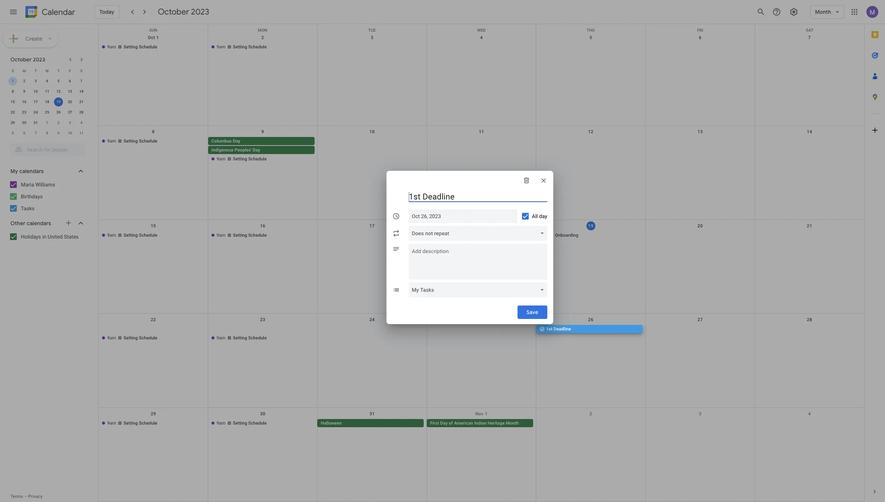 Task type: describe. For each thing, give the bounding box(es) containing it.
terms – privacy
[[10, 494, 43, 500]]

16 inside 16 element
[[22, 100, 26, 104]]

25
[[45, 110, 49, 114]]

f
[[69, 69, 71, 73]]

13 for october 2023
[[68, 89, 72, 94]]

19 inside grid
[[589, 223, 594, 229]]

30 for 1
[[22, 121, 26, 125]]

wed
[[477, 28, 486, 33]]

9 for sun
[[262, 129, 264, 134]]

november 2 element
[[54, 118, 63, 127]]

calendars for my calendars
[[19, 168, 44, 175]]

my calendars list
[[1, 179, 92, 215]]

17 element
[[31, 98, 40, 107]]

25 element
[[43, 108, 52, 117]]

1pm onboarding
[[545, 233, 579, 238]]

today button
[[95, 5, 119, 19]]

22 inside grid
[[151, 318, 156, 323]]

holidays
[[21, 234, 41, 240]]

28 inside 28 element
[[79, 110, 84, 114]]

1 horizontal spatial 9
[[57, 131, 60, 135]]

deadline
[[554, 327, 571, 332]]

1 vertical spatial october
[[10, 56, 32, 63]]

heritage
[[488, 421, 505, 426]]

indigenous
[[212, 147, 234, 153]]

columbus
[[212, 139, 232, 144]]

22 inside row group
[[11, 110, 15, 114]]

21 element
[[77, 98, 86, 107]]

maria
[[21, 182, 34, 188]]

1 horizontal spatial 20
[[698, 223, 703, 229]]

Start date text field
[[412, 212, 442, 221]]

united
[[48, 234, 63, 240]]

13 element
[[66, 87, 74, 96]]

1 t from the left
[[35, 69, 37, 73]]

11 element
[[43, 87, 52, 96]]

of
[[449, 421, 453, 426]]

30 for nov 1
[[260, 412, 266, 417]]

1 horizontal spatial 7
[[80, 79, 83, 83]]

nov
[[476, 412, 484, 417]]

first day of american indian heritage month button
[[427, 420, 534, 428]]

1st deadline
[[547, 327, 571, 332]]

states
[[64, 234, 79, 240]]

16 inside grid
[[260, 223, 266, 229]]

23 element
[[20, 108, 29, 117]]

november 5 element
[[8, 129, 17, 138]]

calendars for other calendars
[[27, 220, 51, 227]]

my
[[10, 168, 18, 175]]

29 for nov 1
[[151, 412, 156, 417]]

18 inside grid
[[479, 223, 484, 229]]

6 inside grid
[[699, 35, 702, 40]]

31 for 1
[[34, 121, 38, 125]]

7 inside november 7 element
[[35, 131, 37, 135]]

sun
[[149, 28, 157, 33]]

15 inside grid
[[151, 223, 156, 229]]

tasks
[[21, 206, 35, 212]]

1 horizontal spatial october
[[158, 7, 189, 17]]

1 horizontal spatial 5
[[57, 79, 60, 83]]

oct 1
[[148, 35, 159, 40]]

28 inside grid
[[807, 318, 813, 323]]

11 inside row
[[79, 131, 84, 135]]

12 for october 2023
[[56, 89, 61, 94]]

grid containing oct 1
[[98, 24, 865, 503]]

15 element
[[8, 98, 17, 107]]

november 11 element
[[77, 129, 86, 138]]

november 9 element
[[54, 129, 63, 138]]

my calendars
[[10, 168, 44, 175]]

14 for october 2023
[[79, 89, 84, 94]]

17 inside row group
[[34, 100, 38, 104]]

26 inside row group
[[56, 110, 61, 114]]

30 element
[[20, 118, 29, 127]]

thu
[[587, 28, 595, 33]]

indigenous peoples' day button
[[208, 146, 315, 154]]

21 inside grid
[[807, 223, 813, 229]]

indian
[[475, 421, 487, 426]]

26 inside grid
[[589, 318, 594, 323]]

calendar
[[42, 7, 75, 17]]

8 for october 2023
[[12, 89, 14, 94]]

birthdays
[[21, 194, 43, 200]]

day for first
[[440, 421, 448, 426]]

today
[[99, 9, 114, 15]]

1st deadline button
[[536, 325, 643, 334]]

row group containing 1
[[7, 76, 87, 139]]

1 inside cell
[[12, 79, 14, 83]]

november 10 element
[[66, 129, 74, 138]]

all day
[[532, 213, 548, 219]]

1 horizontal spatial october 2023
[[158, 7, 209, 17]]

day for columbus
[[233, 139, 240, 144]]

0 horizontal spatial 2023
[[33, 56, 45, 63]]

american
[[454, 421, 473, 426]]

8 for sun
[[152, 129, 155, 134]]

sat
[[807, 28, 814, 33]]

november 8 element
[[43, 129, 52, 138]]

november 1 element
[[43, 118, 52, 127]]

calendar heading
[[40, 7, 75, 17]]

23 inside row group
[[22, 110, 26, 114]]

28 element
[[77, 108, 86, 117]]

27 inside grid
[[698, 318, 703, 323]]

1 vertical spatial 6
[[69, 79, 71, 83]]

29 for 1
[[11, 121, 15, 125]]

1pm
[[545, 233, 554, 238]]

26 element
[[54, 108, 63, 117]]



Task type: vqa. For each thing, say whether or not it's contained in the screenshot.


Task type: locate. For each thing, give the bounding box(es) containing it.
1 vertical spatial 17
[[370, 223, 375, 229]]

9 inside grid
[[262, 129, 264, 134]]

schedule
[[139, 44, 157, 50], [248, 44, 267, 50], [139, 139, 157, 144], [248, 156, 267, 162], [139, 233, 157, 238], [248, 233, 267, 238], [139, 336, 157, 341], [248, 336, 267, 341], [139, 421, 157, 426], [248, 421, 267, 426]]

22 element
[[8, 108, 17, 117]]

1 horizontal spatial 6
[[69, 79, 71, 83]]

first day of american indian heritage month
[[430, 421, 519, 426]]

7 down sat
[[809, 35, 811, 40]]

setting
[[124, 44, 138, 50], [233, 44, 247, 50], [124, 139, 138, 144], [233, 156, 247, 162], [124, 233, 138, 238], [233, 233, 247, 238], [124, 336, 138, 341], [233, 336, 247, 341], [124, 421, 138, 426], [233, 421, 247, 426]]

1 down the "25" element on the top left of the page
[[46, 121, 48, 125]]

31 inside grid
[[370, 412, 375, 417]]

4
[[480, 35, 483, 40], [46, 79, 48, 83], [80, 121, 83, 125], [809, 412, 811, 417]]

0 horizontal spatial 13
[[68, 89, 72, 94]]

27 inside row group
[[68, 110, 72, 114]]

0 vertical spatial 2023
[[191, 7, 209, 17]]

1 vertical spatial 26
[[589, 318, 594, 323]]

30
[[22, 121, 26, 125], [260, 412, 266, 417]]

columbus day indigenous peoples' day
[[212, 139, 260, 153]]

14 inside grid
[[807, 129, 813, 134]]

0 horizontal spatial 14
[[79, 89, 84, 94]]

1 horizontal spatial 28
[[807, 318, 813, 323]]

16 element
[[20, 98, 29, 107]]

9 up columbus day button
[[262, 129, 264, 134]]

0 vertical spatial 31
[[34, 121, 38, 125]]

1 horizontal spatial 30
[[260, 412, 266, 417]]

0 horizontal spatial 15
[[11, 100, 15, 104]]

11
[[45, 89, 49, 94], [479, 129, 484, 134], [79, 131, 84, 135]]

in
[[42, 234, 46, 240]]

halloween
[[321, 421, 342, 426]]

calendars up in
[[27, 220, 51, 227]]

setting schedule
[[124, 44, 157, 50], [233, 44, 267, 50], [124, 139, 157, 144], [233, 156, 267, 162], [124, 233, 157, 238], [233, 233, 267, 238], [124, 336, 157, 341], [233, 336, 267, 341], [124, 421, 157, 426], [233, 421, 267, 426]]

1 vertical spatial 20
[[698, 223, 703, 229]]

2 vertical spatial 6
[[23, 131, 25, 135]]

2 horizontal spatial 11
[[479, 129, 484, 134]]

row containing sun
[[99, 24, 865, 33]]

mon
[[258, 28, 267, 33]]

nov 1
[[476, 412, 488, 417]]

1 vertical spatial 28
[[807, 318, 813, 323]]

10 element
[[31, 87, 40, 96]]

0 horizontal spatial 24
[[34, 110, 38, 114]]

1 right oct at the left of the page
[[156, 35, 159, 40]]

1 horizontal spatial day
[[253, 147, 260, 153]]

1
[[156, 35, 159, 40], [12, 79, 14, 83], [46, 121, 48, 125], [485, 412, 488, 417]]

3
[[371, 35, 374, 40], [35, 79, 37, 83], [69, 121, 71, 125], [699, 412, 702, 417]]

1 s from the left
[[12, 69, 14, 73]]

day
[[233, 139, 240, 144], [253, 147, 260, 153], [440, 421, 448, 426]]

row containing oct 1
[[99, 32, 865, 126]]

13
[[68, 89, 72, 94], [698, 129, 703, 134]]

10
[[34, 89, 38, 94], [370, 129, 375, 134], [68, 131, 72, 135]]

24
[[34, 110, 38, 114], [370, 318, 375, 323]]

31 down 24 element
[[34, 121, 38, 125]]

0 horizontal spatial 8
[[12, 89, 14, 94]]

0 horizontal spatial 11
[[45, 89, 49, 94]]

october up m
[[10, 56, 32, 63]]

1 vertical spatial 15
[[151, 223, 156, 229]]

1 vertical spatial 27
[[698, 318, 703, 323]]

17 inside grid
[[370, 223, 375, 229]]

29 element
[[8, 118, 17, 127]]

7 up 14 element
[[80, 79, 83, 83]]

0 horizontal spatial 27
[[68, 110, 72, 114]]

31 inside row group
[[34, 121, 38, 125]]

14 for sun
[[807, 129, 813, 134]]

1 horizontal spatial 26
[[589, 318, 594, 323]]

1 vertical spatial 30
[[260, 412, 266, 417]]

12
[[56, 89, 61, 94], [589, 129, 594, 134]]

24 inside grid
[[370, 318, 375, 323]]

calendars inside dropdown button
[[19, 168, 44, 175]]

1 horizontal spatial 27
[[698, 318, 703, 323]]

19, today element
[[54, 98, 63, 107]]

1 horizontal spatial t
[[57, 69, 60, 73]]

1 horizontal spatial 10
[[68, 131, 72, 135]]

26 up the 1st deadline button
[[589, 318, 594, 323]]

0 horizontal spatial 23
[[22, 110, 26, 114]]

0 horizontal spatial 26
[[56, 110, 61, 114]]

0 vertical spatial 29
[[11, 121, 15, 125]]

1 horizontal spatial 13
[[698, 129, 703, 134]]

1 horizontal spatial 21
[[807, 223, 813, 229]]

t
[[35, 69, 37, 73], [57, 69, 60, 73]]

2 horizontal spatial 6
[[699, 35, 702, 40]]

1 vertical spatial day
[[253, 147, 260, 153]]

1 vertical spatial 19
[[589, 223, 594, 229]]

17
[[34, 100, 38, 104], [370, 223, 375, 229]]

20 element
[[66, 98, 74, 107]]

terms link
[[10, 494, 23, 500]]

7 down 31 element
[[35, 131, 37, 135]]

18 down 11 element
[[45, 100, 49, 104]]

halloween button
[[318, 420, 424, 428]]

w
[[45, 69, 49, 73]]

11 inside grid
[[479, 129, 484, 134]]

14
[[79, 89, 84, 94], [807, 129, 813, 134]]

13 inside row group
[[68, 89, 72, 94]]

1 horizontal spatial 24
[[370, 318, 375, 323]]

1 vertical spatial 31
[[370, 412, 375, 417]]

0 vertical spatial 26
[[56, 110, 61, 114]]

columbus day button
[[208, 137, 315, 145]]

19 inside cell
[[56, 100, 61, 104]]

0 vertical spatial 23
[[22, 110, 26, 114]]

0 vertical spatial 12
[[56, 89, 61, 94]]

november 3 element
[[66, 118, 74, 127]]

cell
[[318, 43, 427, 52], [427, 43, 536, 52], [536, 43, 646, 52], [646, 43, 755, 52], [755, 43, 865, 52], [208, 137, 318, 164], [318, 137, 427, 164], [427, 137, 536, 164], [536, 137, 646, 164], [646, 137, 755, 164], [755, 137, 865, 164], [318, 231, 427, 240], [427, 231, 536, 240], [646, 231, 755, 240], [755, 231, 865, 240], [318, 325, 427, 343], [427, 325, 536, 343], [646, 325, 755, 343], [755, 325, 865, 343], [646, 420, 755, 429], [755, 420, 865, 429]]

11 for october 2023
[[45, 89, 49, 94]]

day up peoples'
[[233, 139, 240, 144]]

row containing 5
[[7, 128, 87, 139]]

october up oct 1
[[158, 7, 189, 17]]

31 up the "halloween" "button"
[[370, 412, 375, 417]]

7 inside grid
[[809, 35, 811, 40]]

8 inside row
[[46, 131, 48, 135]]

calendars inside dropdown button
[[27, 220, 51, 227]]

1 horizontal spatial 12
[[589, 129, 594, 134]]

0 vertical spatial day
[[233, 139, 240, 144]]

16
[[22, 100, 26, 104], [260, 223, 266, 229]]

2 vertical spatial day
[[440, 421, 448, 426]]

1 vertical spatial calendars
[[27, 220, 51, 227]]

0 vertical spatial 24
[[34, 110, 38, 114]]

2
[[262, 35, 264, 40], [23, 79, 25, 83], [57, 121, 60, 125], [590, 412, 593, 417]]

day
[[540, 213, 548, 219]]

2 vertical spatial 5
[[12, 131, 14, 135]]

1 vertical spatial 13
[[698, 129, 703, 134]]

18 element
[[43, 98, 52, 107]]

1 horizontal spatial 18
[[479, 223, 484, 229]]

0 horizontal spatial 22
[[11, 110, 15, 114]]

day left of
[[440, 421, 448, 426]]

5 down 29 element
[[12, 131, 14, 135]]

11 for sun
[[479, 129, 484, 134]]

0 vertical spatial 7
[[809, 35, 811, 40]]

None search field
[[0, 140, 92, 156]]

fri
[[698, 28, 704, 33]]

24 element
[[31, 108, 40, 117]]

None field
[[409, 226, 551, 241], [409, 283, 551, 298], [409, 226, 551, 241], [409, 283, 551, 298]]

cell containing columbus day
[[208, 137, 318, 164]]

12 inside the 12 element
[[56, 89, 61, 94]]

day down columbus day button
[[253, 147, 260, 153]]

1 horizontal spatial 19
[[589, 223, 594, 229]]

october
[[158, 7, 189, 17], [10, 56, 32, 63]]

1 vertical spatial 5
[[57, 79, 60, 83]]

1 horizontal spatial s
[[80, 69, 83, 73]]

20
[[68, 100, 72, 104], [698, 223, 703, 229]]

31
[[34, 121, 38, 125], [370, 412, 375, 417]]

13 for sun
[[698, 129, 703, 134]]

15
[[11, 100, 15, 104], [151, 223, 156, 229]]

1 cell
[[7, 76, 19, 86]]

0 horizontal spatial 28
[[79, 110, 84, 114]]

19
[[56, 100, 61, 104], [589, 223, 594, 229]]

0 vertical spatial calendars
[[19, 168, 44, 175]]

2 t from the left
[[57, 69, 60, 73]]

2 s from the left
[[80, 69, 83, 73]]

0 vertical spatial 19
[[56, 100, 61, 104]]

31 element
[[31, 118, 40, 127]]

november 6 element
[[20, 129, 29, 138]]

0 horizontal spatial 17
[[34, 100, 38, 104]]

row containing s
[[7, 66, 87, 76]]

1 vertical spatial october 2023
[[10, 56, 45, 63]]

30 inside row group
[[22, 121, 26, 125]]

6 down f
[[69, 79, 71, 83]]

1 vertical spatial 23
[[260, 318, 266, 323]]

9 up 16 element
[[23, 89, 25, 94]]

0 horizontal spatial 5
[[12, 131, 14, 135]]

5 down 'thu'
[[590, 35, 593, 40]]

0 vertical spatial 16
[[22, 100, 26, 104]]

1 horizontal spatial 16
[[260, 223, 266, 229]]

18 inside 18 element
[[45, 100, 49, 104]]

1 up 15 element
[[12, 79, 14, 83]]

save button
[[518, 304, 548, 322]]

holidays in united states
[[21, 234, 79, 240]]

t left w
[[35, 69, 37, 73]]

first
[[430, 421, 439, 426]]

–
[[24, 494, 27, 500]]

2 horizontal spatial 8
[[152, 129, 155, 134]]

1st
[[547, 327, 553, 332]]

15 inside row group
[[11, 100, 15, 104]]

tue
[[369, 28, 376, 33]]

7
[[809, 35, 811, 40], [80, 79, 83, 83], [35, 131, 37, 135]]

Add description text field
[[409, 247, 548, 274]]

2023
[[191, 7, 209, 17], [33, 56, 45, 63]]

calendars up maria
[[19, 168, 44, 175]]

5
[[590, 35, 593, 40], [57, 79, 60, 83], [12, 131, 14, 135]]

row containing 1
[[7, 76, 87, 86]]

0 horizontal spatial 29
[[11, 121, 15, 125]]

0 vertical spatial 22
[[11, 110, 15, 114]]

0 horizontal spatial october 2023
[[10, 56, 45, 63]]

october 2023 grid
[[7, 66, 87, 139]]

grid
[[98, 24, 865, 503]]

row group
[[7, 76, 87, 139]]

0 horizontal spatial 18
[[45, 100, 49, 104]]

2 horizontal spatial day
[[440, 421, 448, 426]]

30 inside grid
[[260, 412, 266, 417]]

row
[[99, 24, 865, 33], [99, 32, 865, 126], [7, 66, 87, 76], [7, 76, 87, 86], [7, 86, 87, 97], [7, 97, 87, 107], [7, 107, 87, 118], [7, 118, 87, 128], [99, 126, 865, 220], [7, 128, 87, 139], [99, 220, 865, 314], [99, 314, 865, 408], [99, 408, 865, 503]]

williams
[[35, 182, 55, 188]]

calendars
[[19, 168, 44, 175], [27, 220, 51, 227]]

27
[[68, 110, 72, 114], [698, 318, 703, 323]]

10 for october 2023
[[34, 89, 38, 94]]

1 vertical spatial 24
[[370, 318, 375, 323]]

november 4 element
[[77, 118, 86, 127]]

1 horizontal spatial 8
[[46, 131, 48, 135]]

10 inside grid
[[370, 129, 375, 134]]

1 horizontal spatial 11
[[79, 131, 84, 135]]

1 horizontal spatial 14
[[807, 129, 813, 134]]

10 for sun
[[370, 129, 375, 134]]

21 inside '21' element
[[79, 100, 84, 104]]

23
[[22, 110, 26, 114], [260, 318, 266, 323]]

12 for sun
[[589, 129, 594, 134]]

november 7 element
[[31, 129, 40, 138]]

8 inside grid
[[152, 129, 155, 134]]

0 horizontal spatial 16
[[22, 100, 26, 104]]

1 right nov
[[485, 412, 488, 417]]

1 vertical spatial 29
[[151, 412, 156, 417]]

Edit title text field
[[409, 191, 548, 202]]

6 down fri
[[699, 35, 702, 40]]

1 horizontal spatial 2023
[[191, 7, 209, 17]]

13 inside grid
[[698, 129, 703, 134]]

2 horizontal spatial 7
[[809, 35, 811, 40]]

0 horizontal spatial 9
[[23, 89, 25, 94]]

0 horizontal spatial 31
[[34, 121, 38, 125]]

27 element
[[66, 108, 74, 117]]

other calendars button
[[1, 218, 92, 230]]

12 inside grid
[[589, 129, 594, 134]]

2 horizontal spatial 5
[[590, 35, 593, 40]]

19 cell
[[53, 97, 64, 107]]

maria williams
[[21, 182, 55, 188]]

18 down edit title text field
[[479, 223, 484, 229]]

s right f
[[80, 69, 83, 73]]

26 down the '19, today' element
[[56, 110, 61, 114]]

month
[[506, 421, 519, 426]]

6 inside "element"
[[23, 131, 25, 135]]

1 vertical spatial 14
[[807, 129, 813, 134]]

privacy
[[28, 494, 43, 500]]

my calendars button
[[1, 165, 92, 177]]

save
[[527, 309, 539, 316]]

0 horizontal spatial s
[[12, 69, 14, 73]]

1 vertical spatial 16
[[260, 223, 266, 229]]

14 element
[[77, 87, 86, 96]]

12 element
[[54, 87, 63, 96]]

day inside button
[[440, 421, 448, 426]]

s up the 1 cell
[[12, 69, 14, 73]]

1 horizontal spatial 17
[[370, 223, 375, 229]]

31 for nov 1
[[370, 412, 375, 417]]

oct
[[148, 35, 155, 40]]

calendar element
[[24, 4, 75, 21]]

0 vertical spatial 30
[[22, 121, 26, 125]]

other
[[10, 220, 25, 227]]

29 inside grid
[[151, 412, 156, 417]]

8
[[12, 89, 14, 94], [152, 129, 155, 134], [46, 131, 48, 135]]

m
[[23, 69, 26, 73]]

0 vertical spatial 13
[[68, 89, 72, 94]]

6
[[699, 35, 702, 40], [69, 79, 71, 83], [23, 131, 25, 135]]

1 vertical spatial 21
[[807, 223, 813, 229]]

20 inside row group
[[68, 100, 72, 104]]

1 horizontal spatial 15
[[151, 223, 156, 229]]

0 vertical spatial 27
[[68, 110, 72, 114]]

18
[[45, 100, 49, 104], [479, 223, 484, 229]]

terms
[[10, 494, 23, 500]]

privacy link
[[28, 494, 43, 500]]

peoples'
[[235, 147, 252, 153]]

1 vertical spatial 2023
[[33, 56, 45, 63]]

tab list
[[865, 24, 886, 482]]

0 horizontal spatial 20
[[68, 100, 72, 104]]

october 2023
[[158, 7, 209, 17], [10, 56, 45, 63]]

9
[[23, 89, 25, 94], [262, 129, 264, 134], [57, 131, 60, 135]]

0 vertical spatial october
[[158, 7, 189, 17]]

1 horizontal spatial 23
[[260, 318, 266, 323]]

26
[[56, 110, 61, 114], [589, 318, 594, 323]]

24 inside row group
[[34, 110, 38, 114]]

5 up the 12 element
[[57, 79, 60, 83]]

0 vertical spatial 17
[[34, 100, 38, 104]]

9 down november 2 element
[[57, 131, 60, 135]]

t left f
[[57, 69, 60, 73]]

21
[[79, 100, 84, 104], [807, 223, 813, 229]]

29 inside row group
[[11, 121, 15, 125]]

onboarding
[[555, 233, 579, 238]]

6 down 30 element
[[23, 131, 25, 135]]

all
[[532, 213, 538, 219]]

9am
[[107, 44, 116, 50], [217, 44, 226, 50], [107, 139, 116, 144], [217, 156, 226, 162], [107, 233, 116, 238], [217, 233, 226, 238], [107, 336, 116, 341], [217, 336, 226, 341], [107, 421, 116, 426], [217, 421, 226, 426]]

0 vertical spatial 15
[[11, 100, 15, 104]]

0 horizontal spatial 30
[[22, 121, 26, 125]]

9 for october 2023
[[23, 89, 25, 94]]

14 inside 14 element
[[79, 89, 84, 94]]

other calendars
[[10, 220, 51, 227]]

main drawer image
[[9, 7, 18, 16]]



